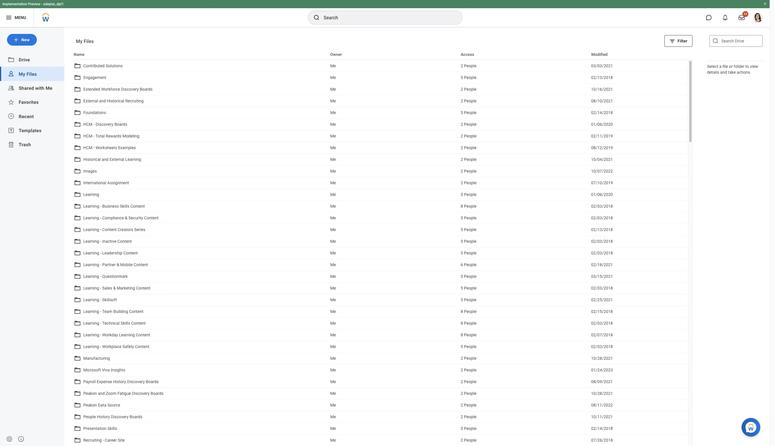 Task type: describe. For each thing, give the bounding box(es) containing it.
data
[[98, 403, 107, 408]]

payroll expense history discovery boards
[[83, 380, 159, 384]]

learning inside historical and external learning link
[[125, 157, 141, 162]]

2 for extended workforce discovery boards
[[461, 87, 463, 92]]

people for learning - partner & mobile content
[[464, 262, 477, 267]]

plus image
[[13, 37, 19, 43]]

peakon data source
[[83, 403, 120, 408]]

assignment
[[107, 181, 129, 185]]

select a file or folder to view details and take actions
[[708, 64, 759, 75]]

row containing external and historical recruiting
[[71, 95, 689, 107]]

skillsoft
[[102, 298, 117, 302]]

content down creators
[[118, 239, 132, 244]]

row containing hcm - discovery boards
[[71, 119, 689, 130]]

engagement
[[83, 75, 106, 80]]

row containing microsoft viva insights
[[71, 364, 689, 376]]

peakon and zoom fatigue discovery boards link
[[74, 390, 326, 397]]

- for inactive
[[100, 239, 101, 244]]

2 people for hcm - total rewards modeling
[[461, 134, 477, 138]]

file
[[723, 64, 729, 69]]

2 for historical and external learning
[[461, 157, 463, 162]]

5 for presentation skills
[[461, 426, 463, 431]]

international
[[83, 181, 106, 185]]

10/07/2022
[[592, 169, 614, 174]]

filter
[[678, 39, 688, 43]]

search drive field
[[710, 35, 763, 47]]

2 people for recruiting - career site
[[461, 438, 477, 443]]

2 vertical spatial skills
[[108, 426, 117, 431]]

me cell for peakon data source
[[328, 400, 459, 411]]

- for team
[[100, 309, 101, 314]]

learning - partner & mobile content link
[[74, 261, 326, 268]]

partner
[[102, 262, 116, 267]]

total
[[96, 134, 105, 138]]

images
[[83, 169, 97, 174]]

row containing learning - workday learning content
[[71, 329, 689, 341]]

row containing learning - sales & marketing content
[[71, 282, 689, 294]]

5 people for learning - workplace safety content
[[461, 344, 477, 349]]

me cell for hcm - discovery boards
[[328, 119, 459, 130]]

10/28/2021 for manufacturing
[[592, 356, 614, 361]]

2 people for international assignment
[[461, 181, 477, 185]]

people history discovery boards link
[[74, 413, 326, 421]]

recent
[[19, 114, 34, 119]]

manufacturing
[[83, 356, 110, 361]]

row containing hcm - total rewards modeling
[[71, 130, 689, 142]]

discovery inside "link"
[[127, 380, 145, 384]]

and for learning
[[102, 157, 109, 162]]

me for images
[[331, 169, 336, 174]]

people for extended workforce discovery boards
[[464, 87, 477, 92]]

content up "learning - workplace safety content"
[[136, 333, 150, 337]]

learning for learning - inactive content
[[83, 239, 99, 244]]

row containing contributed solutions
[[71, 60, 689, 72]]

- for skillsoft
[[100, 298, 101, 302]]

close environment banner image
[[764, 2, 768, 6]]

people for people history discovery boards
[[464, 415, 477, 419]]

2 people link for international assignment
[[461, 180, 587, 186]]

people for foundations
[[464, 110, 477, 115]]

02/18/2021
[[592, 262, 614, 267]]

people for learning
[[464, 192, 477, 197]]

justify image
[[5, 14, 12, 21]]

shared
[[19, 85, 34, 91]]

02/07/2018
[[592, 333, 614, 337]]

international assignment
[[83, 181, 129, 185]]

modified
[[592, 52, 608, 57]]

2 people for images
[[461, 169, 477, 174]]

menu
[[15, 15, 26, 20]]

02/03/2018 for learning - workplace safety content
[[592, 344, 614, 349]]

- for technical
[[100, 321, 101, 326]]

0 horizontal spatial my files
[[19, 71, 37, 77]]

learning for learning - workplace safety content
[[83, 344, 99, 349]]

10/11/2021
[[592, 415, 614, 419]]

workplace
[[102, 344, 122, 349]]

content up learning - workday learning content
[[131, 321, 146, 326]]

trash button
[[19, 142, 31, 148]]

row containing extended workforce discovery boards
[[71, 83, 689, 95]]

payroll
[[83, 380, 96, 384]]

learning - workday learning content link
[[74, 332, 326, 339]]

learning - workplace safety content link
[[74, 343, 326, 350]]

33
[[745, 12, 748, 16]]

- for workplace
[[100, 344, 101, 349]]

compliance
[[102, 216, 124, 220]]

discovery right fatigue
[[132, 391, 150, 396]]

hcm for hcm - total rewards modeling
[[83, 134, 93, 138]]

zoom
[[106, 391, 117, 396]]

security
[[129, 216, 143, 220]]

owner
[[331, 52, 342, 57]]

recruiting - career site
[[83, 438, 125, 443]]

external and historical recruiting link
[[74, 97, 326, 104]]

01/24/2023
[[592, 368, 614, 373]]

row containing learning - leadership content
[[71, 247, 689, 259]]

peakon data source link
[[74, 402, 326, 409]]

shared with me image
[[8, 85, 15, 92]]

03/03/2021
[[592, 64, 614, 68]]

row containing name
[[71, 48, 693, 60]]

2 for external and historical recruiting
[[461, 99, 463, 103]]

peakon and zoom fatigue discovery boards
[[83, 391, 164, 396]]

people for learning - workday learning content
[[464, 333, 477, 337]]

content inside 'link'
[[144, 216, 159, 220]]

me for engagement
[[331, 75, 336, 80]]

08/09/2021
[[592, 380, 614, 384]]

08/10/2021
[[592, 99, 614, 103]]

historical and external learning link
[[74, 156, 326, 163]]

learning - team building content
[[83, 309, 144, 314]]

workforce
[[101, 87, 120, 92]]

learning link
[[74, 191, 326, 198]]

learning for learning - skillsoft
[[83, 298, 99, 302]]

notifications large image
[[723, 15, 729, 20]]

me cell for foundations
[[328, 107, 459, 118]]

5 for learning - skillsoft
[[461, 298, 463, 302]]

me cell for engagement
[[328, 72, 459, 83]]

8 people for learning - team building content
[[461, 309, 477, 314]]

learning - leadership content link
[[74, 250, 326, 257]]

me for learning - business skills content
[[331, 204, 336, 209]]

me for learning - questionmark
[[331, 274, 336, 279]]

history inside "link"
[[113, 380, 126, 384]]

content right the safety
[[135, 344, 149, 349]]

0 vertical spatial historical
[[107, 99, 124, 103]]

2 people for extended workforce discovery boards
[[461, 87, 477, 92]]

me cell for learning - workplace safety content
[[328, 341, 459, 352]]

workday
[[102, 333, 118, 337]]

hcm - worksheets examples link
[[74, 144, 326, 151]]

1 horizontal spatial external
[[110, 157, 124, 162]]

sales
[[102, 286, 112, 291]]

row containing learning - team building content
[[71, 306, 689, 318]]

2 people link for peakon and zoom fatigue discovery boards
[[461, 390, 587, 397]]

5 for learning - questionmark
[[461, 274, 463, 279]]

1 horizontal spatial search image
[[713, 37, 720, 44]]

expense
[[97, 380, 112, 384]]

me for learning - content creators series
[[331, 227, 336, 232]]

learning for learning - technical skills content
[[83, 321, 99, 326]]

row containing learning - skillsoft
[[71, 294, 689, 306]]

me cell for extended workforce discovery boards
[[328, 84, 459, 95]]

inbox large image
[[739, 15, 745, 20]]

02/15/2018
[[592, 309, 614, 314]]

row containing images
[[71, 165, 689, 177]]

2 for hcm - worksheets examples
[[461, 145, 463, 150]]

Search Workday  search field
[[324, 11, 451, 24]]

worksheets
[[96, 145, 117, 150]]

6
[[461, 262, 463, 267]]

content right building
[[129, 309, 144, 314]]

2 for peakon data source
[[461, 403, 463, 408]]

inactive
[[102, 239, 117, 244]]

drive button
[[19, 57, 30, 63]]

me cell for external and historical recruiting
[[328, 95, 459, 107]]

learning - content creators series
[[83, 227, 146, 232]]

manufacturing link
[[74, 355, 326, 362]]

learning for learning - sales & marketing content
[[83, 286, 99, 291]]

microsoft
[[83, 368, 101, 373]]

grid inside item list region
[[71, 48, 693, 446]]

implementation preview -   adeptai_dpt1
[[2, 2, 64, 6]]

me for microsoft viva insights
[[331, 368, 336, 373]]

learning - business skills content link
[[74, 203, 326, 210]]

clock image
[[8, 113, 15, 120]]

me for hcm - worksheets examples
[[331, 145, 336, 150]]

02/25/2021
[[592, 298, 614, 302]]

2 for peakon and zoom fatigue discovery boards
[[461, 391, 463, 396]]

view
[[751, 64, 759, 69]]

5 people link for learning - leadership content
[[461, 250, 587, 256]]

me for learning - workday learning content
[[331, 333, 336, 337]]

me for external and historical recruiting
[[331, 99, 336, 103]]

historical and external learning
[[83, 157, 141, 162]]

filter image
[[670, 38, 676, 44]]

row containing payroll expense history discovery boards
[[71, 376, 689, 388]]

me cell for learning - skillsoft
[[328, 294, 459, 306]]

5 people link for learning - sales & marketing content
[[461, 285, 587, 291]]

08/12/2019
[[592, 145, 614, 150]]

03/15/2021
[[592, 274, 614, 279]]

hcm - discovery boards
[[83, 122, 127, 127]]

02/03/2018 for learning - technical skills content
[[592, 321, 614, 326]]

peakon for peakon and zoom fatigue discovery boards
[[83, 391, 97, 396]]

2 for hcm - discovery boards
[[461, 122, 463, 127]]

- for questionmark
[[100, 274, 101, 279]]

learning - partner & mobile content
[[83, 262, 148, 267]]

2 people link for manufacturing
[[461, 355, 587, 362]]

people history discovery boards
[[83, 415, 143, 419]]

5 for learning - leadership content
[[461, 251, 463, 255]]

02/14/2018 for foundations
[[592, 110, 614, 115]]

5 for learning - sales & marketing content
[[461, 286, 463, 291]]

people for peakon and zoom fatigue discovery boards
[[464, 391, 477, 396]]

contributed
[[83, 64, 105, 68]]

0 horizontal spatial recruiting
[[83, 438, 102, 443]]

boards inside "peakon and zoom fatigue discovery boards" link
[[151, 391, 164, 396]]

preview
[[28, 2, 40, 6]]

2 for recruiting - career site
[[461, 438, 463, 443]]

me cell for peakon and zoom fatigue discovery boards
[[328, 388, 459, 399]]

5 people link for learning - workplace safety content
[[461, 344, 587, 350]]

new
[[21, 37, 30, 42]]

row containing learning - workplace safety content
[[71, 341, 689, 353]]

learning - compliance & security content link
[[74, 214, 326, 222]]

2 people for payroll expense history discovery boards
[[461, 380, 477, 384]]

learning for learning - leadership content
[[83, 251, 99, 255]]

people for hcm - worksheets examples
[[464, 145, 477, 150]]

me for learning - leadership content
[[331, 251, 336, 255]]

0 vertical spatial external
[[83, 99, 98, 103]]

row containing learning - technical skills content
[[71, 318, 689, 329]]

me cell for learning - compliance & security content
[[328, 212, 459, 224]]

star image
[[8, 99, 15, 106]]



Task type: locate. For each thing, give the bounding box(es) containing it.
- left technical
[[100, 321, 101, 326]]

content right the marketing
[[136, 286, 151, 291]]

learning left inactive
[[83, 239, 99, 244]]

learning inside learning link
[[83, 192, 99, 197]]

skills down people history discovery boards
[[108, 426, 117, 431]]

0 vertical spatial my
[[76, 39, 83, 44]]

1 5 people from the top
[[461, 75, 477, 80]]

12 5 from the top
[[461, 426, 463, 431]]

- left total
[[94, 134, 95, 138]]

my files up "name"
[[76, 39, 94, 44]]

0 vertical spatial my files
[[76, 39, 94, 44]]

- for leadership
[[100, 251, 101, 255]]

external down extended
[[83, 99, 98, 103]]

7 5 from the top
[[461, 251, 463, 255]]

2 for contributed solutions
[[461, 64, 463, 68]]

07/26/2018
[[592, 438, 614, 443]]

learning inside learning - compliance & security content 'link'
[[83, 216, 99, 220]]

5 5 people link from the top
[[461, 226, 587, 233]]

2 people link for contributed solutions
[[461, 63, 587, 69]]

4 2 people from the top
[[461, 122, 477, 127]]

boards inside the hcm - discovery boards 'link'
[[114, 122, 127, 127]]

10/28/2021
[[592, 356, 614, 361], [592, 391, 614, 396]]

6 row from the top
[[71, 107, 689, 119]]

5 5 from the top
[[461, 227, 463, 232]]

user image
[[8, 70, 15, 77]]

1 vertical spatial history
[[97, 415, 110, 419]]

learning - content creators series link
[[74, 226, 326, 233]]

6 people link
[[461, 262, 587, 268]]

10 2 from the top
[[461, 356, 463, 361]]

learning for learning - business skills content
[[83, 204, 99, 209]]

row containing historical and external learning
[[71, 154, 689, 165]]

1 10/28/2021 from the top
[[592, 356, 614, 361]]

item list region
[[64, 27, 700, 446]]

& inside 'link'
[[125, 216, 128, 220]]

row containing learning - business skills content
[[71, 200, 689, 212]]

- left partner
[[100, 262, 101, 267]]

folder image
[[74, 62, 81, 69], [74, 62, 81, 69], [74, 86, 81, 93], [74, 97, 81, 104], [74, 109, 81, 116], [74, 121, 81, 128], [74, 121, 81, 128], [74, 133, 81, 140], [74, 133, 81, 140], [74, 144, 81, 151], [74, 156, 81, 163], [74, 156, 81, 163], [74, 168, 81, 175], [74, 191, 81, 198], [74, 214, 81, 222], [74, 214, 81, 222], [74, 226, 81, 233], [74, 238, 81, 245], [74, 261, 81, 268], [74, 261, 81, 268], [74, 273, 81, 280], [74, 285, 81, 292], [74, 308, 81, 315], [74, 320, 81, 327], [74, 343, 81, 350], [74, 343, 81, 350], [74, 355, 81, 362], [74, 355, 81, 362], [74, 367, 81, 374], [74, 367, 81, 374], [74, 378, 81, 385], [74, 390, 81, 397], [74, 390, 81, 397], [74, 425, 81, 432]]

me cell for learning - workday learning content
[[328, 330, 459, 341]]

learning - workplace safety content
[[83, 344, 149, 349]]

boards inside people history discovery boards link
[[130, 415, 143, 419]]

02/14/2018
[[592, 110, 614, 115], [592, 426, 614, 431]]

02/14/2018 down 08/10/2021
[[592, 110, 614, 115]]

recent button
[[19, 114, 34, 119]]

discovery up total
[[96, 122, 113, 127]]

people for engagement
[[464, 75, 477, 80]]

27 me cell from the top
[[328, 365, 459, 376]]

1 vertical spatial &
[[117, 262, 119, 267]]

13 2 people link from the top
[[461, 390, 587, 397]]

and down worksheets
[[102, 157, 109, 162]]

creators
[[118, 227, 133, 232]]

- left inactive
[[100, 239, 101, 244]]

1 horizontal spatial &
[[117, 262, 119, 267]]

people for contributed solutions
[[464, 64, 477, 68]]

skills down building
[[121, 321, 130, 326]]

- left workplace
[[100, 344, 101, 349]]

2 people link
[[461, 63, 587, 69], [461, 86, 587, 92], [461, 98, 587, 104], [461, 121, 587, 128], [461, 133, 587, 139], [461, 145, 587, 151], [461, 156, 587, 163], [461, 168, 587, 174], [461, 180, 587, 186], [461, 355, 587, 362], [461, 367, 587, 373], [461, 379, 587, 385], [461, 390, 587, 397], [461, 402, 587, 409], [461, 414, 587, 420], [461, 437, 587, 444]]

row
[[71, 48, 693, 60], [71, 60, 689, 72], [71, 72, 689, 83], [71, 83, 689, 95], [71, 95, 689, 107], [71, 107, 689, 119], [71, 119, 689, 130], [71, 130, 689, 142], [71, 142, 689, 154], [71, 154, 689, 165], [71, 165, 689, 177], [71, 177, 689, 189], [71, 189, 689, 200], [71, 200, 689, 212], [71, 212, 689, 224], [71, 224, 689, 236], [71, 236, 689, 247], [71, 247, 689, 259], [71, 259, 689, 271], [71, 271, 689, 282], [71, 282, 689, 294], [71, 294, 689, 306], [71, 306, 689, 318], [71, 318, 689, 329], [71, 329, 689, 341], [71, 341, 689, 353], [71, 353, 689, 364], [71, 364, 689, 376], [71, 376, 689, 388], [71, 388, 689, 399], [71, 399, 689, 411], [71, 411, 689, 423], [71, 423, 689, 435], [71, 435, 689, 446]]

mobile
[[120, 262, 133, 267]]

21 me cell from the top
[[328, 294, 459, 306]]

historical up images
[[83, 157, 101, 162]]

11 me cell from the top
[[328, 177, 459, 188]]

3 row from the top
[[71, 72, 689, 83]]

technical
[[102, 321, 120, 326]]

10 row from the top
[[71, 154, 689, 165]]

6 5 from the top
[[461, 239, 463, 244]]

details
[[708, 70, 720, 75]]

0 vertical spatial files
[[84, 39, 94, 44]]

learning inside 'learning - inactive content' link
[[83, 239, 99, 244]]

8 5 people from the top
[[461, 274, 477, 279]]

02/03/2018 for learning - inactive content
[[592, 239, 614, 244]]

0 vertical spatial skills
[[120, 204, 130, 209]]

me cell for learning - questionmark
[[328, 271, 459, 282]]

5 for learning
[[461, 192, 463, 197]]

me cell for hcm - worksheets examples
[[328, 142, 459, 153]]

learning - business skills content
[[83, 204, 145, 209]]

1 5 people link from the top
[[461, 74, 587, 81]]

people for hcm - total rewards modeling
[[464, 134, 477, 138]]

8 2 from the top
[[461, 169, 463, 174]]

19 row from the top
[[71, 259, 689, 271]]

learning left workday on the bottom left
[[83, 333, 99, 337]]

1 vertical spatial files
[[27, 71, 37, 77]]

hcm - total rewards modeling
[[83, 134, 140, 138]]

- left team
[[100, 309, 101, 314]]

hcm inside 'link'
[[83, 122, 93, 127]]

32 me cell from the top
[[328, 423, 459, 434]]

me cell
[[328, 60, 459, 71], [328, 72, 459, 83], [328, 84, 459, 95], [328, 95, 459, 107], [328, 107, 459, 118], [328, 119, 459, 130], [328, 131, 459, 142], [328, 142, 459, 153], [328, 154, 459, 165], [328, 166, 459, 177], [328, 177, 459, 188], [328, 189, 459, 200], [328, 201, 459, 212], [328, 212, 459, 224], [328, 224, 459, 235], [328, 236, 459, 247], [328, 248, 459, 259], [328, 259, 459, 270], [328, 271, 459, 282], [328, 283, 459, 294], [328, 294, 459, 306], [328, 306, 459, 317], [328, 318, 459, 329], [328, 330, 459, 341], [328, 341, 459, 352], [328, 353, 459, 364], [328, 365, 459, 376], [328, 376, 459, 387], [328, 388, 459, 399], [328, 400, 459, 411], [328, 411, 459, 423], [328, 423, 459, 434], [328, 435, 459, 446]]

folder
[[735, 64, 745, 69]]

skills
[[120, 204, 130, 209], [121, 321, 130, 326], [108, 426, 117, 431]]

3 8 people link from the top
[[461, 320, 587, 327]]

boards inside payroll expense history discovery boards "link"
[[146, 380, 159, 384]]

10 2 people from the top
[[461, 356, 477, 361]]

7 2 from the top
[[461, 157, 463, 162]]

learning left questionmark
[[83, 274, 99, 279]]

& left 'mobile'
[[117, 262, 119, 267]]

discovery inside 'link'
[[96, 122, 113, 127]]

peakon left data
[[83, 403, 97, 408]]

11 2 people from the top
[[461, 368, 477, 373]]

10/28/2021 up 01/24/2023
[[592, 356, 614, 361]]

1 hcm from the top
[[83, 122, 93, 127]]

- for compliance
[[100, 216, 101, 220]]

- down foundations
[[94, 122, 95, 127]]

hcm for hcm - worksheets examples
[[83, 145, 93, 150]]

3 hcm from the top
[[83, 145, 93, 150]]

0 vertical spatial history
[[113, 380, 126, 384]]

learning down examples
[[125, 157, 141, 162]]

extended workforce discovery boards
[[83, 87, 153, 92]]

learning inside learning - content creators series link
[[83, 227, 99, 232]]

people for recruiting - career site
[[464, 438, 477, 443]]

historical down extended workforce discovery boards
[[107, 99, 124, 103]]

8 for learning - team building content
[[461, 309, 463, 314]]

0 horizontal spatial my
[[19, 71, 25, 77]]

& for compliance
[[125, 216, 128, 220]]

7 me cell from the top
[[328, 131, 459, 142]]

skills up learning - compliance & security content
[[120, 204, 130, 209]]

and for fatigue
[[98, 391, 105, 396]]

- left 'business'
[[100, 204, 101, 209]]

recruiting down presentation
[[83, 438, 102, 443]]

boards
[[140, 87, 153, 92], [114, 122, 127, 127], [146, 380, 159, 384], [151, 391, 164, 396], [130, 415, 143, 419]]

learning - skillsoft
[[83, 298, 117, 302]]

team
[[102, 309, 113, 314]]

10/28/2021 for peakon and zoom fatigue discovery boards
[[592, 391, 614, 396]]

5 people for learning - inactive content
[[461, 239, 477, 244]]

shared with me button
[[19, 85, 52, 91]]

building
[[114, 309, 128, 314]]

history down data
[[97, 415, 110, 419]]

history down insights
[[113, 380, 126, 384]]

2 people link for hcm - discovery boards
[[461, 121, 587, 128]]

row containing presentation skills
[[71, 423, 689, 435]]

marketing
[[117, 286, 135, 291]]

1 horizontal spatial my files
[[76, 39, 94, 44]]

2 people for hcm - discovery boards
[[461, 122, 477, 127]]

- right preview
[[41, 2, 42, 6]]

files up "name"
[[84, 39, 94, 44]]

me for foundations
[[331, 110, 336, 115]]

name
[[74, 52, 85, 57]]

me cell for contributed solutions
[[328, 60, 459, 71]]

learning inside learning - leadership content link
[[83, 251, 99, 255]]

content right security
[[144, 216, 159, 220]]

learning for learning - workday learning content
[[83, 333, 99, 337]]

discovery right "workforce"
[[121, 87, 139, 92]]

microsoft viva insights link
[[74, 367, 326, 374]]

4 row from the top
[[71, 83, 689, 95]]

learning inside 'learning - business skills content' link
[[83, 204, 99, 209]]

skills for business
[[120, 204, 130, 209]]

0 horizontal spatial history
[[97, 415, 110, 419]]

02/13/2018 for engagement
[[592, 75, 614, 80]]

hcm - total rewards modeling link
[[74, 133, 326, 140]]

info image
[[18, 436, 25, 443]]

24 me cell from the top
[[328, 330, 459, 341]]

20 row from the top
[[71, 271, 689, 282]]

1 vertical spatial my
[[19, 71, 25, 77]]

18 row from the top
[[71, 247, 689, 259]]

peakon
[[83, 391, 97, 396], [83, 403, 97, 408]]

row containing peakon and zoom fatigue discovery boards
[[71, 388, 689, 399]]

search image
[[313, 14, 320, 21], [713, 37, 720, 44]]

& right sales
[[113, 286, 116, 291]]

0 horizontal spatial search image
[[313, 14, 320, 21]]

leadership
[[102, 251, 122, 255]]

15 2 people from the top
[[461, 415, 477, 419]]

9 5 people link from the top
[[461, 285, 587, 291]]

row containing engagement
[[71, 72, 689, 83]]

20 me cell from the top
[[328, 283, 459, 294]]

insights
[[111, 368, 125, 373]]

learning inside learning - technical skills content link
[[83, 321, 99, 326]]

people for learning - content creators series
[[464, 227, 477, 232]]

learning - workday learning content
[[83, 333, 150, 337]]

hcm
[[83, 122, 93, 127], [83, 134, 93, 138], [83, 145, 93, 150]]

favorites button
[[19, 100, 39, 105]]

me cell for learning - technical skills content
[[328, 318, 459, 329]]

01/06/2020
[[592, 122, 614, 127], [592, 192, 614, 197]]

2 people link for external and historical recruiting
[[461, 98, 587, 104]]

6 2 people from the top
[[461, 145, 477, 150]]

26 row from the top
[[71, 341, 689, 353]]

1 row from the top
[[71, 48, 693, 60]]

extended workforce discovery boards link
[[74, 86, 326, 93]]

1 vertical spatial 02/14/2018
[[592, 426, 614, 431]]

1 8 people from the top
[[461, 204, 477, 209]]

row containing hcm - worksheets examples
[[71, 142, 689, 154]]

series
[[134, 227, 146, 232]]

02/03/2018 for learning - business skills content
[[592, 204, 614, 209]]

gear image
[[6, 436, 13, 443]]

row containing foundations
[[71, 107, 689, 119]]

3 2 people from the top
[[461, 99, 477, 103]]

site
[[118, 438, 125, 443]]

menu banner
[[0, 0, 770, 27]]

2 people link for hcm - total rewards modeling
[[461, 133, 587, 139]]

5 for learning - inactive content
[[461, 239, 463, 244]]

24 row from the top
[[71, 318, 689, 329]]

or
[[730, 64, 734, 69]]

0 vertical spatial &
[[125, 216, 128, 220]]

grid containing name
[[71, 48, 693, 446]]

me cell for international assignment
[[328, 177, 459, 188]]

28 row from the top
[[71, 364, 689, 376]]

peakon inside 'link'
[[83, 403, 97, 408]]

12 5 people from the top
[[461, 426, 477, 431]]

and up foundations
[[99, 99, 106, 103]]

learning left partner
[[83, 262, 99, 267]]

1 vertical spatial search image
[[713, 37, 720, 44]]

learning - inactive content
[[83, 239, 132, 244]]

me for presentation skills
[[331, 426, 336, 431]]

2 people link for hcm - worksheets examples
[[461, 145, 587, 151]]

13 me cell from the top
[[328, 201, 459, 212]]

0 vertical spatial peakon
[[83, 391, 97, 396]]

implementation
[[2, 2, 27, 6]]

2 people for microsoft viva insights
[[461, 368, 477, 373]]

row containing learning - questionmark
[[71, 271, 689, 282]]

2 for microsoft viva insights
[[461, 368, 463, 373]]

external and historical recruiting
[[83, 99, 144, 103]]

1 vertical spatial peakon
[[83, 403, 97, 408]]

32 row from the top
[[71, 411, 689, 423]]

learning up manufacturing
[[83, 344, 99, 349]]

8 people link for learning - workday learning content
[[461, 332, 587, 338]]

7 row from the top
[[71, 119, 689, 130]]

2 hcm from the top
[[83, 134, 93, 138]]

filter button
[[665, 35, 693, 47]]

01/06/2020 down 07/10/2019
[[592, 192, 614, 197]]

10/28/2021 up 08/11/2022
[[592, 391, 614, 396]]

16 row from the top
[[71, 224, 689, 236]]

me for recruiting - career site
[[331, 438, 336, 443]]

and inside select a file or folder to view details and take actions
[[721, 70, 728, 75]]

1 horizontal spatial files
[[84, 39, 94, 44]]

- left leadership
[[100, 251, 101, 255]]

foundations link
[[74, 109, 326, 116]]

me cell for historical and external learning
[[328, 154, 459, 165]]

contributed solutions
[[83, 64, 123, 68]]

row containing manufacturing
[[71, 353, 689, 364]]

6 2 from the top
[[461, 145, 463, 150]]

0 vertical spatial 10/28/2021
[[592, 356, 614, 361]]

me cell for recruiting - career site
[[328, 435, 459, 446]]

0 vertical spatial 02/14/2018
[[592, 110, 614, 115]]

4 5 people link from the top
[[461, 215, 587, 221]]

6 5 people link from the top
[[461, 238, 587, 245]]

me for learning - partner & mobile content
[[331, 262, 336, 267]]

questionmark
[[102, 274, 128, 279]]

solutions
[[106, 64, 123, 68]]

8 people link for learning - technical skills content
[[461, 320, 587, 327]]

16 me cell from the top
[[328, 236, 459, 247]]

trash image
[[8, 141, 15, 148]]

my
[[76, 39, 83, 44], [19, 71, 25, 77]]

07/10/2019
[[592, 181, 614, 185]]

viva
[[102, 368, 110, 373]]

learning left the compliance
[[83, 216, 99, 220]]

0 horizontal spatial external
[[83, 99, 98, 103]]

1 vertical spatial 10/28/2021
[[592, 391, 614, 396]]

my right user image
[[19, 71, 25, 77]]

recruiting down extended workforce discovery boards
[[125, 99, 144, 103]]

02/13/2018
[[592, 75, 614, 80], [592, 227, 614, 232]]

14 2 from the top
[[461, 403, 463, 408]]

select
[[708, 64, 719, 69]]

0 vertical spatial 01/06/2020
[[592, 122, 614, 127]]

5 people for learning - content creators series
[[461, 227, 477, 232]]

4 8 people from the top
[[461, 333, 477, 337]]

5 for learning - workplace safety content
[[461, 344, 463, 349]]

me
[[331, 64, 336, 68], [331, 75, 336, 80], [46, 85, 52, 91], [331, 87, 336, 92], [331, 99, 336, 103], [331, 110, 336, 115], [331, 122, 336, 127], [331, 134, 336, 138], [331, 145, 336, 150], [331, 157, 336, 162], [331, 169, 336, 174], [331, 181, 336, 185], [331, 192, 336, 197], [331, 204, 336, 209], [331, 216, 336, 220], [331, 227, 336, 232], [331, 239, 336, 244], [331, 251, 336, 255], [331, 262, 336, 267], [331, 274, 336, 279], [331, 286, 336, 291], [331, 298, 336, 302], [331, 309, 336, 314], [331, 321, 336, 326], [331, 333, 336, 337], [331, 344, 336, 349], [331, 356, 336, 361], [331, 368, 336, 373], [331, 380, 336, 384], [331, 391, 336, 396], [331, 403, 336, 408], [331, 415, 336, 419], [331, 426, 336, 431], [331, 438, 336, 443]]

2 for hcm - total rewards modeling
[[461, 134, 463, 138]]

10 5 people from the top
[[461, 298, 477, 302]]

2 people link for people history discovery boards
[[461, 414, 587, 420]]

row containing recruiting - career site
[[71, 435, 689, 446]]

learning down international
[[83, 192, 99, 197]]

8
[[461, 204, 463, 209], [461, 309, 463, 314], [461, 321, 463, 326], [461, 333, 463, 337]]

learning inside learning - questionmark link
[[83, 274, 99, 279]]

8 2 people from the top
[[461, 169, 477, 174]]

4 2 from the top
[[461, 122, 463, 127]]

learning - team building content link
[[74, 308, 326, 315]]

presentation
[[83, 426, 107, 431]]

2 02/13/2018 from the top
[[592, 227, 614, 232]]

folder open image
[[8, 56, 15, 63]]

me cell for presentation skills
[[328, 423, 459, 434]]

1 vertical spatial recruiting
[[83, 438, 102, 443]]

with
[[35, 85, 44, 91]]

- up the learning - inactive content
[[100, 227, 101, 232]]

0 horizontal spatial historical
[[83, 157, 101, 162]]

2 8 people from the top
[[461, 309, 477, 314]]

2 vertical spatial hcm
[[83, 145, 93, 150]]

me cell for learning - business skills content
[[328, 201, 459, 212]]

row containing learning - compliance & security content
[[71, 212, 689, 224]]

- left the compliance
[[100, 216, 101, 220]]

5 for learning - compliance & security content
[[461, 216, 463, 220]]

people for learning - team building content
[[464, 309, 477, 314]]

learning for learning - questionmark
[[83, 274, 99, 279]]

access
[[461, 52, 475, 57]]

a
[[720, 64, 722, 69]]

1 5 from the top
[[461, 75, 463, 80]]

2 people for historical and external learning
[[461, 157, 477, 162]]

1 horizontal spatial historical
[[107, 99, 124, 103]]

row containing international assignment
[[71, 177, 689, 189]]

hcm down foundations
[[83, 122, 93, 127]]

me for peakon data source
[[331, 403, 336, 408]]

my up "name"
[[76, 39, 83, 44]]

- inside menu banner
[[41, 2, 42, 6]]

learning up learning - skillsoft
[[83, 286, 99, 291]]

28 me cell from the top
[[328, 376, 459, 387]]

16 2 people link from the top
[[461, 437, 587, 444]]

1 01/06/2020 from the top
[[592, 122, 614, 127]]

10 5 people link from the top
[[461, 297, 587, 303]]

learning inside learning - sales & marketing content link
[[83, 286, 99, 291]]

learning - sales & marketing content
[[83, 286, 151, 291]]

4 5 from the top
[[461, 216, 463, 220]]

row containing peakon data source
[[71, 399, 689, 411]]

1 vertical spatial my files
[[19, 71, 37, 77]]

row containing learning
[[71, 189, 689, 200]]

shared with me
[[19, 85, 52, 91]]

my files inside item list region
[[76, 39, 94, 44]]

- left worksheets
[[94, 145, 95, 150]]

row containing people history discovery boards
[[71, 411, 689, 423]]

people for learning - leadership content
[[464, 251, 477, 255]]

learning - technical skills content
[[83, 321, 146, 326]]

- left 'career'
[[103, 438, 104, 443]]

content up 'mobile'
[[124, 251, 138, 255]]

profile logan mcneil image
[[754, 13, 763, 23]]

presentation skills
[[83, 426, 117, 431]]

9 2 people link from the top
[[461, 180, 587, 186]]

1 vertical spatial 01/06/2020
[[592, 192, 614, 197]]

22 me cell from the top
[[328, 306, 459, 317]]

5 people link for learning - compliance & security content
[[461, 215, 587, 221]]

engagement link
[[74, 74, 326, 81]]

8 for learning - business skills content
[[461, 204, 463, 209]]

1 vertical spatial historical
[[83, 157, 101, 162]]

adeptai_dpt1
[[43, 2, 64, 6]]

11 5 from the top
[[461, 344, 463, 349]]

8 5 people link from the top
[[461, 273, 587, 280]]

8 5 from the top
[[461, 274, 463, 279]]

external
[[83, 99, 98, 103], [110, 157, 124, 162]]

learning - technical skills content link
[[74, 320, 326, 327]]

01/06/2020 up 02/11/2019 in the right of the page
[[592, 122, 614, 127]]

2 horizontal spatial &
[[125, 216, 128, 220]]

15 2 people link from the top
[[461, 414, 587, 420]]

2 8 from the top
[[461, 309, 463, 314]]

foundations
[[83, 110, 106, 115]]

me for hcm - discovery boards
[[331, 122, 336, 127]]

- for total
[[94, 134, 95, 138]]

favorites
[[19, 100, 39, 105]]

1 horizontal spatial recruiting
[[125, 99, 144, 103]]

me for peakon and zoom fatigue discovery boards
[[331, 391, 336, 396]]

14 2 people link from the top
[[461, 402, 587, 409]]

23 me cell from the top
[[328, 318, 459, 329]]

1 horizontal spatial my
[[76, 39, 83, 44]]

27 row from the top
[[71, 353, 689, 364]]

peakon down the payroll on the bottom of the page
[[83, 391, 97, 396]]

files inside item list region
[[84, 39, 94, 44]]

1 vertical spatial 02/13/2018
[[592, 227, 614, 232]]

6 people
[[461, 262, 477, 267]]

4 2 people link from the top
[[461, 121, 587, 128]]

9 row from the top
[[71, 142, 689, 154]]

my files up shared
[[19, 71, 37, 77]]

content up security
[[131, 204, 145, 209]]

learning up the learning - inactive content
[[83, 227, 99, 232]]

hcm left total
[[83, 134, 93, 138]]

19 me cell from the top
[[328, 271, 459, 282]]

my inside item list region
[[76, 39, 83, 44]]

2 vertical spatial &
[[113, 286, 116, 291]]

13 2 people from the top
[[461, 391, 477, 396]]

15 row from the top
[[71, 212, 689, 224]]

row containing learning - partner & mobile content
[[71, 259, 689, 271]]

1 vertical spatial hcm
[[83, 134, 93, 138]]

me cell for learning - team building content
[[328, 306, 459, 317]]

learning inside 'learning - partner & mobile content' link
[[83, 262, 99, 267]]

02/14/2018 down '10/11/2021'
[[592, 426, 614, 431]]

16 2 people from the top
[[461, 438, 477, 443]]

2 people for manufacturing
[[461, 356, 477, 361]]

- for worksheets
[[94, 145, 95, 150]]

1 2 from the top
[[461, 64, 463, 68]]

12 2 people from the top
[[461, 380, 477, 384]]

9 5 people from the top
[[461, 286, 477, 291]]

discovery up fatigue
[[127, 380, 145, 384]]

8 for learning - workday learning content
[[461, 333, 463, 337]]

2 people link for images
[[461, 168, 587, 174]]

discovery down source
[[111, 415, 129, 419]]

people for learning - sales & marketing content
[[464, 286, 477, 291]]

23 row from the top
[[71, 306, 689, 318]]

3 2 from the top
[[461, 99, 463, 103]]

external down hcm - worksheets examples
[[110, 157, 124, 162]]

international assignment link
[[74, 179, 326, 186]]

3 5 people from the top
[[461, 192, 477, 197]]

business
[[102, 204, 119, 209]]

me cell for people history discovery boards
[[328, 411, 459, 423]]

learning
[[125, 157, 141, 162], [83, 192, 99, 197], [83, 204, 99, 209], [83, 216, 99, 220], [83, 227, 99, 232], [83, 239, 99, 244], [83, 251, 99, 255], [83, 262, 99, 267], [83, 274, 99, 279], [83, 286, 99, 291], [83, 298, 99, 302], [83, 309, 99, 314], [83, 321, 99, 326], [83, 333, 99, 337], [119, 333, 135, 337], [83, 344, 99, 349]]

0 vertical spatial 02/13/2018
[[592, 75, 614, 80]]

34 row from the top
[[71, 435, 689, 446]]

learning down learning - skillsoft
[[83, 309, 99, 314]]

row containing learning - inactive content
[[71, 236, 689, 247]]

1 vertical spatial external
[[110, 157, 124, 162]]

learning up the safety
[[119, 333, 135, 337]]

0 horizontal spatial &
[[113, 286, 116, 291]]

people for learning - workplace safety content
[[464, 344, 477, 349]]

safety
[[123, 344, 134, 349]]

me cell for images
[[328, 166, 459, 177]]

02/11/2019
[[592, 134, 614, 138]]

people for historical and external learning
[[464, 157, 477, 162]]

content up inactive
[[102, 227, 117, 232]]

17 row from the top
[[71, 236, 689, 247]]

and left zoom
[[98, 391, 105, 396]]

hcm left worksheets
[[83, 145, 93, 150]]

- left sales
[[100, 286, 101, 291]]

learning left 'business'
[[83, 204, 99, 209]]

2 people link for peakon data source
[[461, 402, 587, 409]]

content right 'mobile'
[[134, 262, 148, 267]]

14 2 people from the top
[[461, 403, 477, 408]]

learning left the skillsoft
[[83, 298, 99, 302]]

- for workday
[[100, 333, 101, 337]]

row containing learning - content creators series
[[71, 224, 689, 236]]

5 people link for learning - questionmark
[[461, 273, 587, 280]]

and down file
[[721, 70, 728, 75]]

2 peakon from the top
[[83, 403, 97, 408]]

2 for people history discovery boards
[[461, 415, 463, 419]]

me cell for microsoft viva insights
[[328, 365, 459, 376]]

learning inside learning - team building content link
[[83, 309, 99, 314]]

me cell for hcm - total rewards modeling
[[328, 131, 459, 142]]

grid
[[71, 48, 693, 446]]

0 horizontal spatial files
[[27, 71, 37, 77]]

2 10/28/2021 from the top
[[592, 391, 614, 396]]

0 vertical spatial hcm
[[83, 122, 93, 127]]

- left workday on the bottom left
[[100, 333, 101, 337]]

2 02/14/2018 from the top
[[592, 426, 614, 431]]

1 horizontal spatial history
[[113, 380, 126, 384]]

learning left technical
[[83, 321, 99, 326]]

2 01/06/2020 from the top
[[592, 192, 614, 197]]

8 me cell from the top
[[328, 142, 459, 153]]

and for recruiting
[[99, 99, 106, 103]]

0 vertical spatial recruiting
[[125, 99, 144, 103]]

- left questionmark
[[100, 274, 101, 279]]

0 vertical spatial search image
[[313, 14, 320, 21]]

skills for technical
[[121, 321, 130, 326]]

learning inside "learning - workplace safety content" link
[[83, 344, 99, 349]]

9 2 from the top
[[461, 181, 463, 185]]

5 for foundations
[[461, 110, 463, 115]]

1 vertical spatial skills
[[121, 321, 130, 326]]

learning down the learning - inactive content
[[83, 251, 99, 255]]

- for discovery
[[94, 122, 95, 127]]

& left security
[[125, 216, 128, 220]]

files up shared with me
[[27, 71, 37, 77]]

2 5 people from the top
[[461, 110, 477, 115]]

9 5 from the top
[[461, 286, 463, 291]]

- for career
[[103, 438, 104, 443]]

examples
[[118, 145, 136, 150]]

folder image
[[74, 74, 81, 81], [74, 74, 81, 81], [74, 86, 81, 93], [74, 97, 81, 104], [74, 109, 81, 116], [74, 144, 81, 151], [74, 168, 81, 175], [74, 179, 81, 186], [74, 179, 81, 186], [74, 191, 81, 198], [74, 203, 81, 210], [74, 203, 81, 210], [74, 226, 81, 233], [74, 238, 81, 245], [74, 250, 81, 257], [74, 250, 81, 257], [74, 273, 81, 280], [74, 285, 81, 292], [74, 296, 81, 303], [74, 296, 81, 303], [74, 308, 81, 315], [74, 320, 81, 327], [74, 332, 81, 339], [74, 332, 81, 339], [74, 378, 81, 385], [74, 402, 81, 409], [74, 402, 81, 409], [74, 413, 81, 421], [74, 413, 81, 421], [74, 425, 81, 432], [74, 437, 81, 444], [74, 437, 81, 444]]

boards inside extended workforce discovery boards link
[[140, 87, 153, 92]]

take
[[729, 70, 737, 75]]

12 row from the top
[[71, 177, 689, 189]]

25 me cell from the top
[[328, 341, 459, 352]]

- left the skillsoft
[[100, 298, 101, 302]]



Task type: vqa. For each thing, say whether or not it's contained in the screenshot.
"8" associated with Learning - Technical Skills Content
yes



